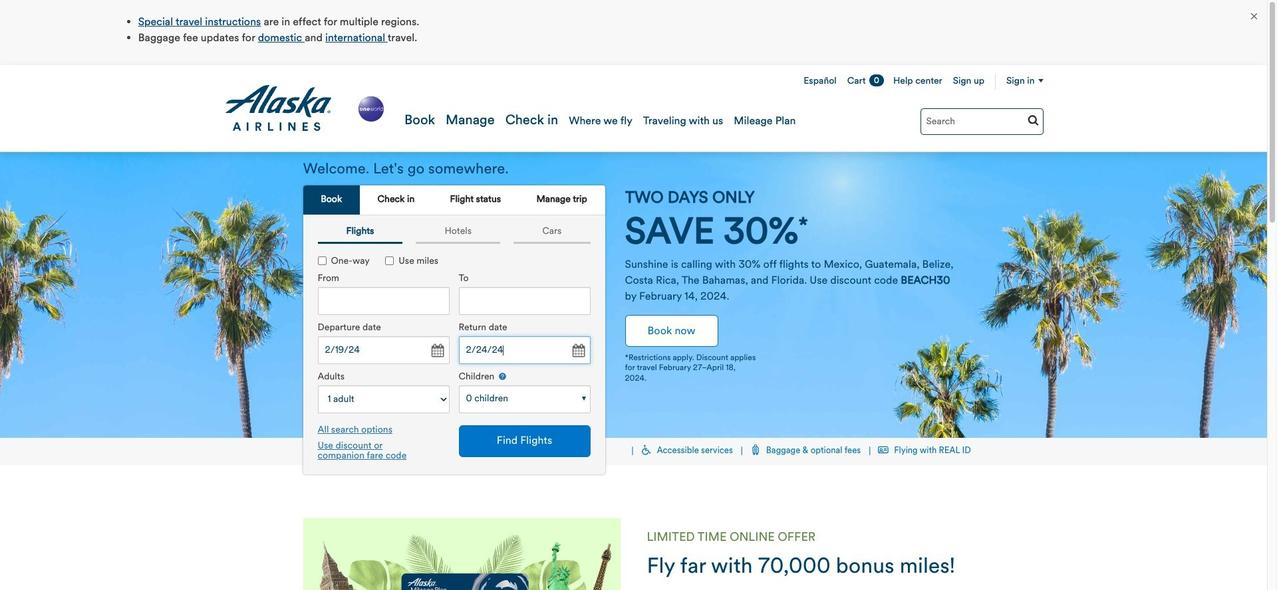 Task type: locate. For each thing, give the bounding box(es) containing it.
None checkbox
[[318, 257, 326, 266]]

open datepicker image
[[428, 342, 446, 361]]

None checkbox
[[386, 257, 394, 266]]

None text field
[[318, 288, 450, 316], [459, 288, 591, 316], [318, 337, 450, 365], [318, 288, 450, 316], [459, 288, 591, 316], [318, 337, 450, 365]]

tab list
[[303, 186, 605, 216], [311, 222, 597, 245]]

open datepicker image
[[569, 342, 587, 361]]

form
[[308, 241, 595, 467]]

None text field
[[459, 337, 591, 365]]



Task type: describe. For each thing, give the bounding box(es) containing it.
oneworld logo image
[[356, 94, 387, 124]]

search button image
[[1028, 114, 1039, 126]]

palm trees element
[[0, 152, 1268, 439]]

1 vertical spatial tab list
[[311, 222, 597, 245]]

alaska airlines logo image
[[224, 85, 332, 132]]

0 vertical spatial tab list
[[303, 186, 605, 216]]

Search text field
[[921, 108, 1044, 135]]



Task type: vqa. For each thing, say whether or not it's contained in the screenshot.
Open datepicker icon
yes



